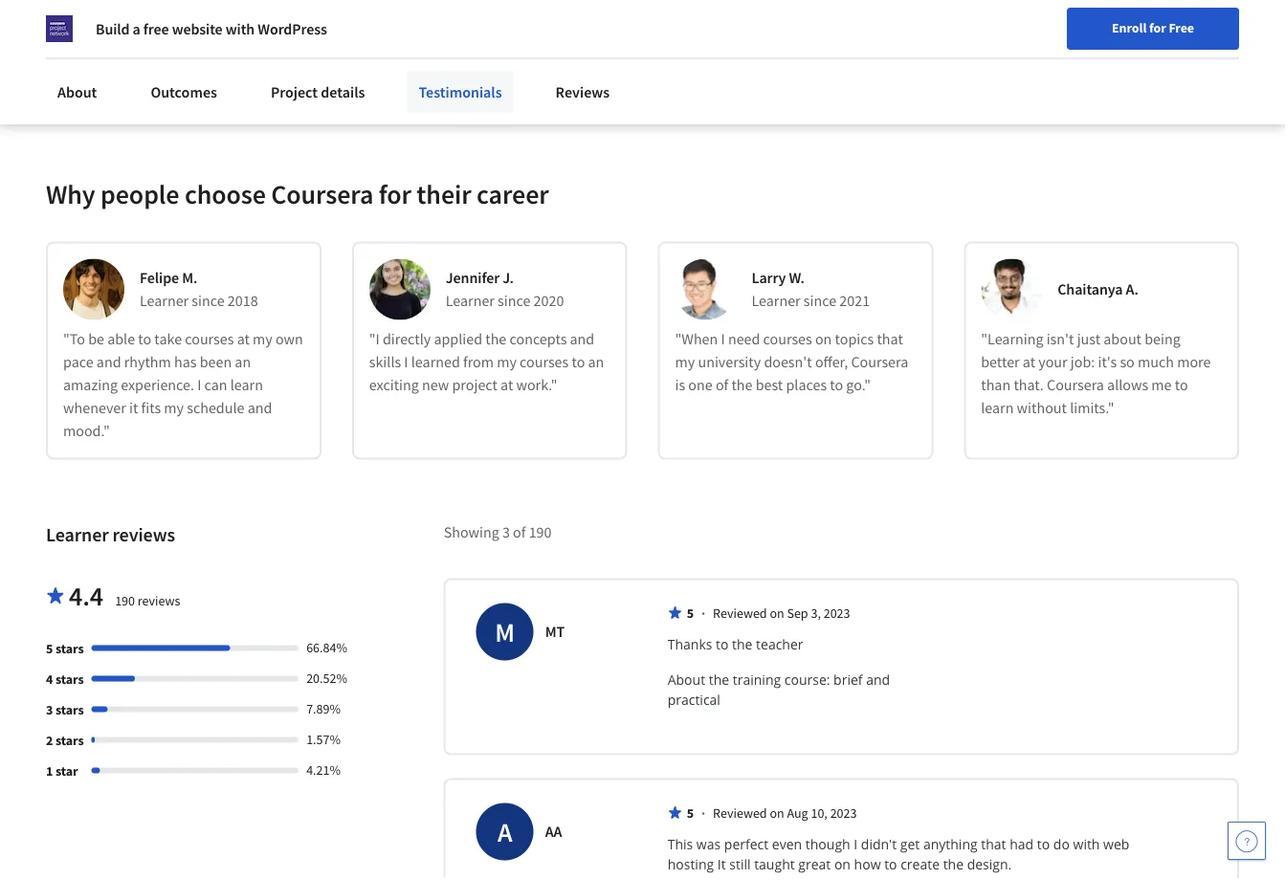 Task type: locate. For each thing, give the bounding box(es) containing it.
0 vertical spatial 2023
[[824, 605, 851, 622]]

reviews for learner reviews
[[112, 523, 175, 547]]

1 horizontal spatial for
[[379, 178, 412, 211]]

3 stars from the top
[[56, 702, 84, 719]]

web
[[1104, 836, 1130, 854]]

1 an from the left
[[235, 353, 251, 373]]

jennifer
[[446, 269, 500, 288]]

and inside "i directly applied the concepts and skills i learned from my courses to an exciting new project at work."
[[570, 330, 595, 350]]

with right computers
[[534, 39, 563, 59]]

for up devices. at the top left of page
[[319, 39, 337, 59]]

the down anything
[[944, 856, 964, 874]]

1 horizontal spatial at
[[501, 376, 513, 396]]

applied
[[434, 330, 483, 350]]

of right showing
[[513, 524, 526, 543]]

that up the design.
[[982, 836, 1007, 854]]

since down w. at the right top
[[804, 292, 837, 311]]

with inside this was perfect even though i didn't get anything that had to do with web hosting it still taught great on how to create the design.
[[1074, 836, 1100, 854]]

0 horizontal spatial learn
[[230, 376, 263, 396]]

at for courses
[[237, 330, 250, 350]]

stars up 4 stars
[[56, 641, 84, 658]]

i left need
[[721, 330, 725, 350]]

at left work."
[[501, 376, 513, 396]]

2 stars from the top
[[56, 671, 84, 689]]

0 vertical spatial 3
[[503, 524, 510, 543]]

a
[[498, 816, 513, 850]]

with right website
[[226, 19, 255, 38]]

0 horizontal spatial an
[[235, 353, 251, 373]]

2 since from the left
[[498, 292, 531, 311]]

0 horizontal spatial 190
[[115, 593, 135, 610]]

reviewed on sep 3, 2023
[[713, 605, 851, 622]]

for left their
[[379, 178, 412, 211]]

the up practical
[[709, 671, 730, 689]]

0 vertical spatial is
[[244, 39, 255, 59]]

"to be able to take courses at my own pace and rhythm has been an amazing experience. i can learn whenever it fits my schedule and mood."
[[63, 330, 303, 442]]

learner for larry
[[752, 292, 801, 311]]

reviewed up perfect
[[713, 805, 767, 823]]

2 horizontal spatial at
[[1023, 353, 1036, 373]]

for left 'free'
[[1150, 19, 1167, 36]]

teacher
[[756, 636, 804, 654]]

stars right 2
[[56, 733, 84, 750]]

project down mobile at the left top of the page
[[271, 82, 318, 101]]

1 vertical spatial for
[[319, 39, 337, 59]]

the inside this was perfect even though i didn't get anything that had to do with web hosting it still taught great on how to create the design.
[[944, 856, 964, 874]]

0 horizontal spatial this
[[117, 39, 144, 59]]

about up practical
[[668, 671, 706, 689]]

the inside about the training course: brief and practical
[[709, 671, 730, 689]]

1 vertical spatial project
[[271, 82, 318, 101]]

why people choose coursera for their career
[[46, 178, 549, 211]]

reviewed up "thanks to the teacher"
[[713, 605, 767, 622]]

desktop right or
[[408, 39, 460, 59]]

2 vertical spatial 5
[[687, 805, 694, 823]]

this up internet
[[117, 39, 144, 59]]

with right the do
[[1074, 836, 1100, 854]]

learner for felipe
[[140, 292, 189, 311]]

and right brief
[[867, 671, 890, 689]]

learn inside "learning isn't just about being better at your job: it's so much more than that. coursera allows me to learn without limits."
[[982, 399, 1014, 419]]

3 up 2
[[46, 702, 53, 719]]

learn right can
[[230, 376, 263, 396]]

courses up doesn't
[[764, 330, 813, 350]]

1 vertical spatial is
[[675, 376, 686, 396]]

reviews
[[556, 82, 610, 101]]

on right only
[[210, 16, 227, 36]]

5 up hosting
[[687, 805, 694, 823]]

0 horizontal spatial a
[[133, 19, 141, 38]]

your
[[1039, 353, 1068, 373]]

how
[[855, 856, 881, 874]]

1 horizontal spatial of
[[716, 376, 729, 396]]

to inside "to be able to take courses at my own pace and rhythm has been an amazing experience. i can learn whenever it fits my schedule and mood."
[[138, 330, 151, 350]]

project inside available only on desktop this guided project is designed for laptops or desktop computers with a reliable internet connection, not mobile devices.
[[196, 39, 241, 59]]

0 vertical spatial about
[[57, 82, 97, 101]]

1 horizontal spatial with
[[534, 39, 563, 59]]

1 horizontal spatial 190
[[529, 524, 552, 543]]

1 vertical spatial 2023
[[831, 805, 857, 823]]

free
[[143, 19, 169, 38]]

190 reviews
[[115, 593, 180, 610]]

devices.
[[322, 62, 374, 82]]

0 vertical spatial that
[[877, 330, 904, 350]]

1 horizontal spatial project
[[271, 82, 318, 101]]

a left 'reliable'
[[566, 39, 573, 59]]

0 vertical spatial this
[[117, 39, 144, 59]]

1 vertical spatial of
[[513, 524, 526, 543]]

testimonials link
[[407, 71, 514, 113]]

the down university
[[732, 376, 753, 396]]

2023 right 10,
[[831, 805, 857, 823]]

at up the that.
[[1023, 353, 1036, 373]]

with inside available only on desktop this guided project is designed for laptops or desktop computers with a reliable internet connection, not mobile devices.
[[534, 39, 563, 59]]

that inside this was perfect even though i didn't get anything that had to do with web hosting it still taught great on how to create the design.
[[982, 836, 1007, 854]]

of inside "when i need courses on topics that my university doesn't offer, coursera is one of the best places to go."
[[716, 376, 729, 396]]

about inside about the training course: brief and practical
[[668, 671, 706, 689]]

outcomes
[[151, 82, 217, 101]]

is up the not
[[244, 39, 255, 59]]

0 vertical spatial a
[[133, 19, 141, 38]]

courses inside "to be able to take courses at my own pace and rhythm has been an amazing experience. i can learn whenever it fits my schedule and mood."
[[185, 330, 234, 350]]

"when
[[675, 330, 718, 350]]

reviewed
[[713, 605, 767, 622], [713, 805, 767, 823]]

1 horizontal spatial learn
[[982, 399, 1014, 419]]

that right 'topics'
[[877, 330, 904, 350]]

3 since from the left
[[804, 292, 837, 311]]

0 vertical spatial reviews
[[112, 523, 175, 547]]

4 stars from the top
[[56, 733, 84, 750]]

1 horizontal spatial this
[[668, 836, 693, 854]]

1 horizontal spatial about
[[668, 671, 706, 689]]

1 horizontal spatial a
[[566, 39, 573, 59]]

1 vertical spatial about
[[668, 671, 706, 689]]

1 vertical spatial coursera
[[851, 353, 909, 373]]

learner inside larry w. learner since 2021
[[752, 292, 801, 311]]

since down m.
[[192, 292, 225, 311]]

learned
[[411, 353, 460, 373]]

5 up thanks
[[687, 605, 694, 622]]

1 vertical spatial with
[[534, 39, 563, 59]]

2023 for m
[[824, 605, 851, 622]]

1 horizontal spatial since
[[498, 292, 531, 311]]

learner down jennifer on the left top
[[446, 292, 495, 311]]

0 vertical spatial reviewed
[[713, 605, 767, 622]]

1 vertical spatial 190
[[115, 593, 135, 610]]

can
[[204, 376, 227, 396]]

stars right "4"
[[56, 671, 84, 689]]

website
[[172, 19, 223, 38]]

learn for that.
[[982, 399, 1014, 419]]

help center image
[[1236, 830, 1259, 853]]

on
[[210, 16, 227, 36], [816, 330, 832, 350], [770, 605, 785, 622], [770, 805, 785, 823], [835, 856, 851, 874]]

and
[[570, 330, 595, 350], [97, 353, 121, 373], [248, 399, 272, 419], [867, 671, 890, 689]]

"learning isn't just about being better at your job: it's so much more than that. coursera allows me to learn without limits."
[[982, 330, 1211, 419]]

that inside "when i need courses on topics that my university doesn't offer, coursera is one of the best places to go."
[[877, 330, 904, 350]]

"when i need courses on topics that my university doesn't offer, coursera is one of the best places to go."
[[675, 330, 909, 396]]

since down j.
[[498, 292, 531, 311]]

2 horizontal spatial for
[[1150, 19, 1167, 36]]

to inside "learning isn't just about being better at your job: it's so much more than that. coursera allows me to learn without limits."
[[1175, 376, 1189, 396]]

2 vertical spatial at
[[501, 376, 513, 396]]

for
[[1150, 19, 1167, 36], [319, 39, 337, 59], [379, 178, 412, 211]]

reviews up 190 reviews at the left bottom
[[112, 523, 175, 547]]

learn for an
[[230, 376, 263, 396]]

and right the "concepts"
[[570, 330, 595, 350]]

2023
[[824, 605, 851, 622], [831, 805, 857, 823]]

3 right showing
[[503, 524, 510, 543]]

2 reviewed from the top
[[713, 805, 767, 823]]

190 right showing
[[529, 524, 552, 543]]

courses down the "concepts"
[[520, 353, 569, 373]]

people
[[101, 178, 179, 211]]

to inside "when i need courses on topics that my university doesn't offer, coursera is one of the best places to go."
[[830, 376, 844, 396]]

courses inside "i directly applied the concepts and skills i learned from my courses to an exciting new project at work."
[[520, 353, 569, 373]]

2 an from the left
[[588, 353, 604, 373]]

rhythm
[[124, 353, 171, 373]]

0 horizontal spatial with
[[226, 19, 255, 38]]

this up hosting
[[668, 836, 693, 854]]

jennifer j. learner since 2020
[[446, 269, 564, 311]]

0 vertical spatial project
[[196, 39, 241, 59]]

reviewed for a
[[713, 805, 767, 823]]

since inside larry w. learner since 2021
[[804, 292, 837, 311]]

1 vertical spatial that
[[982, 836, 1007, 854]]

is left one
[[675, 376, 686, 396]]

learner down larry
[[752, 292, 801, 311]]

about the training course: brief and practical
[[668, 671, 894, 710]]

0 vertical spatial for
[[1150, 19, 1167, 36]]

"i
[[369, 330, 380, 350]]

0 horizontal spatial is
[[244, 39, 255, 59]]

great
[[799, 856, 831, 874]]

i left can
[[197, 376, 201, 396]]

2 horizontal spatial since
[[804, 292, 837, 311]]

courses inside "when i need courses on topics that my university doesn't offer, coursera is one of the best places to go."
[[764, 330, 813, 350]]

my right from
[[497, 353, 517, 373]]

1 vertical spatial a
[[566, 39, 573, 59]]

about
[[57, 82, 97, 101], [668, 671, 706, 689]]

one
[[689, 376, 713, 396]]

0 horizontal spatial at
[[237, 330, 250, 350]]

0 horizontal spatial courses
[[185, 330, 234, 350]]

1 horizontal spatial courses
[[520, 353, 569, 373]]

0 vertical spatial 190
[[529, 524, 552, 543]]

design.
[[968, 856, 1012, 874]]

i
[[721, 330, 725, 350], [404, 353, 408, 373], [197, 376, 201, 396], [854, 836, 858, 854]]

1 reviewed from the top
[[713, 605, 767, 622]]

at down 2018
[[237, 330, 250, 350]]

1 vertical spatial this
[[668, 836, 693, 854]]

1
[[46, 763, 53, 780]]

own
[[276, 330, 303, 350]]

0 horizontal spatial since
[[192, 292, 225, 311]]

coursera
[[271, 178, 374, 211], [851, 353, 909, 373], [1047, 376, 1105, 396]]

my down "when
[[675, 353, 695, 373]]

0 vertical spatial learn
[[230, 376, 263, 396]]

learner down felipe
[[140, 292, 189, 311]]

and down able
[[97, 353, 121, 373]]

on down though
[[835, 856, 851, 874]]

0 horizontal spatial 3
[[46, 702, 53, 719]]

1 vertical spatial at
[[1023, 353, 1036, 373]]

0 vertical spatial desktop
[[230, 16, 282, 36]]

about
[[1104, 330, 1142, 350]]

though
[[806, 836, 851, 854]]

practical
[[668, 691, 721, 710]]

2023 right 3,
[[824, 605, 851, 622]]

concepts
[[510, 330, 567, 350]]

reviews right the 4.4
[[138, 593, 180, 610]]

0 horizontal spatial project
[[196, 39, 241, 59]]

i left didn't
[[854, 836, 858, 854]]

the up from
[[486, 330, 507, 350]]

0 vertical spatial of
[[716, 376, 729, 396]]

on up offer,
[[816, 330, 832, 350]]

1 vertical spatial 3
[[46, 702, 53, 719]]

is inside "when i need courses on topics that my university doesn't offer, coursera is one of the best places to go."
[[675, 376, 686, 396]]

learner up the 4.4
[[46, 523, 109, 547]]

1 vertical spatial desktop
[[408, 39, 460, 59]]

1 horizontal spatial desktop
[[408, 39, 460, 59]]

at inside "to be able to take courses at my own pace and rhythm has been an amazing experience. i can learn whenever it fits my schedule and mood."
[[237, 330, 250, 350]]

0 vertical spatial at
[[237, 330, 250, 350]]

2 horizontal spatial with
[[1074, 836, 1100, 854]]

stars for 3 stars
[[56, 702, 84, 719]]

j.
[[503, 269, 514, 288]]

1 stars from the top
[[56, 641, 84, 658]]

0 horizontal spatial that
[[877, 330, 904, 350]]

1 vertical spatial learn
[[982, 399, 1014, 419]]

0 vertical spatial 5
[[687, 605, 694, 622]]

2 horizontal spatial courses
[[764, 330, 813, 350]]

1 horizontal spatial 3
[[503, 524, 510, 543]]

this was perfect even though i didn't get anything that had to do with web hosting it still taught great on how to create the design.
[[668, 836, 1134, 874]]

available only on desktop this guided project is designed for laptops or desktop computers with a reliable internet connection, not mobile devices.
[[117, 16, 625, 82]]

menu item
[[939, 19, 1062, 81]]

only
[[179, 16, 207, 36]]

learner inside jennifer j. learner since 2020
[[446, 292, 495, 311]]

1 horizontal spatial that
[[982, 836, 1007, 854]]

190 right the 4.4
[[115, 593, 135, 610]]

20.52%
[[306, 670, 348, 688]]

1 since from the left
[[192, 292, 225, 311]]

0 horizontal spatial for
[[319, 39, 337, 59]]

1 horizontal spatial coursera
[[851, 353, 909, 373]]

on inside this was perfect even though i didn't get anything that had to do with web hosting it still taught great on how to create the design.
[[835, 856, 851, 874]]

reviews
[[112, 523, 175, 547], [138, 593, 180, 610]]

5 up "4"
[[46, 641, 53, 658]]

connection,
[[171, 62, 247, 82]]

learner inside the felipe m. learner since 2018
[[140, 292, 189, 311]]

about down coursera image
[[57, 82, 97, 101]]

desktop
[[230, 16, 282, 36], [408, 39, 460, 59]]

since inside jennifer j. learner since 2020
[[498, 292, 531, 311]]

build a free website with wordpress
[[96, 19, 327, 38]]

available
[[117, 16, 176, 36]]

None search field
[[273, 12, 503, 50]]

learn inside "to be able to take courses at my own pace and rhythm has been an amazing experience. i can learn whenever it fits my schedule and mood."
[[230, 376, 263, 396]]

i right skills on the left top
[[404, 353, 408, 373]]

coursera inside "when i need courses on topics that my university doesn't offer, coursera is one of the best places to go."
[[851, 353, 909, 373]]

since inside the felipe m. learner since 2018
[[192, 292, 225, 311]]

not
[[250, 62, 271, 82]]

2 stars
[[46, 733, 84, 750]]

at inside "learning isn't just about being better at your job: it's so much more than that. coursera allows me to learn without limits."
[[1023, 353, 1036, 373]]

2 horizontal spatial coursera
[[1047, 376, 1105, 396]]

this
[[117, 39, 144, 59], [668, 836, 693, 854]]

0 horizontal spatial of
[[513, 524, 526, 543]]

1 horizontal spatial an
[[588, 353, 604, 373]]

of right one
[[716, 376, 729, 396]]

since for m.
[[192, 292, 225, 311]]

since for j.
[[498, 292, 531, 311]]

courses up been at left
[[185, 330, 234, 350]]

5 stars
[[46, 641, 84, 658]]

designed
[[258, 39, 316, 59]]

job:
[[1071, 353, 1096, 373]]

stars for 2 stars
[[56, 733, 84, 750]]

learn down than on the right of the page
[[982, 399, 1014, 419]]

work."
[[517, 376, 558, 396]]

1 vertical spatial reviews
[[138, 593, 180, 610]]

courses
[[185, 330, 234, 350], [764, 330, 813, 350], [520, 353, 569, 373]]

1 vertical spatial 5
[[46, 641, 53, 658]]

2 vertical spatial coursera
[[1047, 376, 1105, 396]]

"learning
[[982, 330, 1044, 350]]

an inside "i directly applied the concepts and skills i learned from my courses to an exciting new project at work."
[[588, 353, 604, 373]]

wordpress
[[258, 19, 327, 38]]

stars for 5 stars
[[56, 641, 84, 658]]

w.
[[789, 269, 805, 288]]

with
[[226, 19, 255, 38], [534, 39, 563, 59], [1074, 836, 1100, 854]]

a left free
[[133, 19, 141, 38]]

project
[[452, 376, 498, 396]]

take
[[154, 330, 182, 350]]

project down build a free website with wordpress at the left
[[196, 39, 241, 59]]

for inside button
[[1150, 19, 1167, 36]]

0 horizontal spatial about
[[57, 82, 97, 101]]

2 vertical spatial with
[[1074, 836, 1100, 854]]

stars down 4 stars
[[56, 702, 84, 719]]

1 horizontal spatial is
[[675, 376, 686, 396]]

1 vertical spatial reviewed
[[713, 805, 767, 823]]

project
[[196, 39, 241, 59], [271, 82, 318, 101]]

0 horizontal spatial coursera
[[271, 178, 374, 211]]

desktop up designed
[[230, 16, 282, 36]]

an
[[235, 353, 251, 373], [588, 353, 604, 373]]

chaitanya a.
[[1058, 281, 1139, 300]]

had
[[1010, 836, 1034, 854]]



Task type: describe. For each thing, give the bounding box(es) containing it.
more
[[1178, 353, 1211, 373]]

to inside "i directly applied the concepts and skills i learned from my courses to an exciting new project at work."
[[572, 353, 585, 373]]

mobile
[[274, 62, 319, 82]]

this inside available only on desktop this guided project is designed for laptops or desktop computers with a reliable internet connection, not mobile devices.
[[117, 39, 144, 59]]

about for about the training course: brief and practical
[[668, 671, 706, 689]]

do
[[1054, 836, 1070, 854]]

best
[[756, 376, 783, 396]]

mood."
[[63, 422, 110, 442]]

and right schedule
[[248, 399, 272, 419]]

is inside available only on desktop this guided project is designed for laptops or desktop computers with a reliable internet connection, not mobile devices.
[[244, 39, 255, 59]]

my left own
[[253, 330, 273, 350]]

5 for a
[[687, 805, 694, 823]]

0 vertical spatial with
[[226, 19, 255, 38]]

7.89%
[[306, 701, 341, 718]]

2 vertical spatial for
[[379, 178, 412, 211]]

the inside "i directly applied the concepts and skills i learned from my courses to an exciting new project at work."
[[486, 330, 507, 350]]

places
[[786, 376, 827, 396]]

enroll
[[1112, 19, 1147, 36]]

4 stars
[[46, 671, 84, 689]]

1.57%
[[306, 732, 341, 749]]

without
[[1017, 399, 1067, 419]]

the inside "when i need courses on topics that my university doesn't offer, coursera is one of the best places to go."
[[732, 376, 753, 396]]

their
[[417, 178, 472, 211]]

exciting
[[369, 376, 419, 396]]

coursera project network image
[[46, 15, 73, 42]]

i inside "to be able to take courses at my own pace and rhythm has been an amazing experience. i can learn whenever it fits my schedule and mood."
[[197, 376, 201, 396]]

university
[[698, 353, 761, 373]]

learner reviews
[[46, 523, 175, 547]]

showing 3 of 190
[[444, 524, 552, 543]]

so
[[1120, 353, 1135, 373]]

hosting
[[668, 856, 714, 874]]

a inside available only on desktop this guided project is designed for laptops or desktop computers with a reliable internet connection, not mobile devices.
[[566, 39, 573, 59]]

i inside "when i need courses on topics that my university doesn't offer, coursera is one of the best places to go."
[[721, 330, 725, 350]]

2021
[[840, 292, 870, 311]]

4.4
[[69, 580, 104, 613]]

course:
[[785, 671, 830, 689]]

anything
[[924, 836, 978, 854]]

much
[[1138, 353, 1175, 373]]

stars for 4 stars
[[56, 671, 84, 689]]

a.
[[1126, 281, 1139, 300]]

2023 for a
[[831, 805, 857, 823]]

directly
[[383, 330, 431, 350]]

felipe m. learner since 2018
[[140, 269, 258, 311]]

fits
[[141, 399, 161, 419]]

been
[[200, 353, 232, 373]]

at for better
[[1023, 353, 1036, 373]]

was
[[697, 836, 721, 854]]

5 for m
[[687, 605, 694, 622]]

4
[[46, 671, 53, 689]]

about for about
[[57, 82, 97, 101]]

m.
[[182, 269, 198, 288]]

this inside this was perfect even though i didn't get anything that had to do with web hosting it still taught great on how to create the design.
[[668, 836, 693, 854]]

66.84%
[[306, 640, 348, 657]]

on left sep
[[770, 605, 785, 622]]

doesn't
[[764, 353, 813, 373]]

allows
[[1108, 376, 1149, 396]]

even
[[772, 836, 802, 854]]

chaitanya
[[1058, 281, 1123, 300]]

thanks
[[668, 636, 713, 654]]

computers
[[463, 39, 531, 59]]

on inside available only on desktop this guided project is designed for laptops or desktop computers with a reliable internet connection, not mobile devices.
[[210, 16, 227, 36]]

it's
[[1099, 353, 1117, 373]]

an inside "to be able to take courses at my own pace and rhythm has been an amazing experience. i can learn whenever it fits my schedule and mood."
[[235, 353, 251, 373]]

project details link
[[259, 71, 377, 113]]

i inside "i directly applied the concepts and skills i learned from my courses to an exciting new project at work."
[[404, 353, 408, 373]]

reviewed on aug 10, 2023
[[713, 805, 857, 823]]

project details
[[271, 82, 365, 101]]

get
[[901, 836, 920, 854]]

on inside "when i need courses on topics that my university doesn't offer, coursera is one of the best places to go."
[[816, 330, 832, 350]]

my right fits
[[164, 399, 184, 419]]

details
[[321, 82, 365, 101]]

free
[[1169, 19, 1195, 36]]

being
[[1145, 330, 1181, 350]]

for inside available only on desktop this guided project is designed for laptops or desktop computers with a reliable internet connection, not mobile devices.
[[319, 39, 337, 59]]

show notifications image
[[1082, 24, 1105, 47]]

i inside this was perfect even though i didn't get anything that had to do with web hosting it still taught great on how to create the design.
[[854, 836, 858, 854]]

and inside about the training course: brief and practical
[[867, 671, 890, 689]]

or
[[391, 39, 405, 59]]

guided
[[147, 39, 193, 59]]

learner for jennifer
[[446, 292, 495, 311]]

10,
[[811, 805, 828, 823]]

create
[[901, 856, 940, 874]]

4.21%
[[306, 762, 341, 779]]

reviews for 190 reviews
[[138, 593, 180, 610]]

amazing
[[63, 376, 118, 396]]

0 horizontal spatial desktop
[[230, 16, 282, 36]]

3,
[[811, 605, 821, 622]]

outcomes link
[[139, 71, 229, 113]]

laptops
[[340, 39, 388, 59]]

pace
[[63, 353, 93, 373]]

coursera inside "learning isn't just about being better at your job: it's so much more than that. coursera allows me to learn without limits."
[[1047, 376, 1105, 396]]

choose
[[185, 178, 266, 211]]

reviews link
[[544, 71, 621, 113]]

my inside "when i need courses on topics that my university doesn't offer, coursera is one of the best places to go."
[[675, 353, 695, 373]]

coursera image
[[23, 16, 145, 46]]

thanks to the teacher
[[668, 636, 804, 654]]

training
[[733, 671, 781, 689]]

has
[[174, 353, 197, 373]]

me
[[1152, 376, 1172, 396]]

new
[[422, 376, 449, 396]]

on left aug on the right bottom
[[770, 805, 785, 823]]

sep
[[787, 605, 809, 622]]

1 star
[[46, 763, 78, 780]]

schedule
[[187, 399, 245, 419]]

career
[[477, 178, 549, 211]]

the left teacher
[[732, 636, 753, 654]]

at inside "i directly applied the concepts and skills i learned from my courses to an exciting new project at work."
[[501, 376, 513, 396]]

larry w. learner since 2021
[[752, 269, 870, 311]]

0 vertical spatial coursera
[[271, 178, 374, 211]]

showing
[[444, 524, 500, 543]]

since for w.
[[804, 292, 837, 311]]

2018
[[228, 292, 258, 311]]

felipe
[[140, 269, 179, 288]]

experience.
[[121, 376, 194, 396]]

my inside "i directly applied the concepts and skills i learned from my courses to an exciting new project at work."
[[497, 353, 517, 373]]

topics
[[835, 330, 874, 350]]

perfect
[[725, 836, 769, 854]]

reviewed for m
[[713, 605, 767, 622]]



Task type: vqa. For each thing, say whether or not it's contained in the screenshot.
You
no



